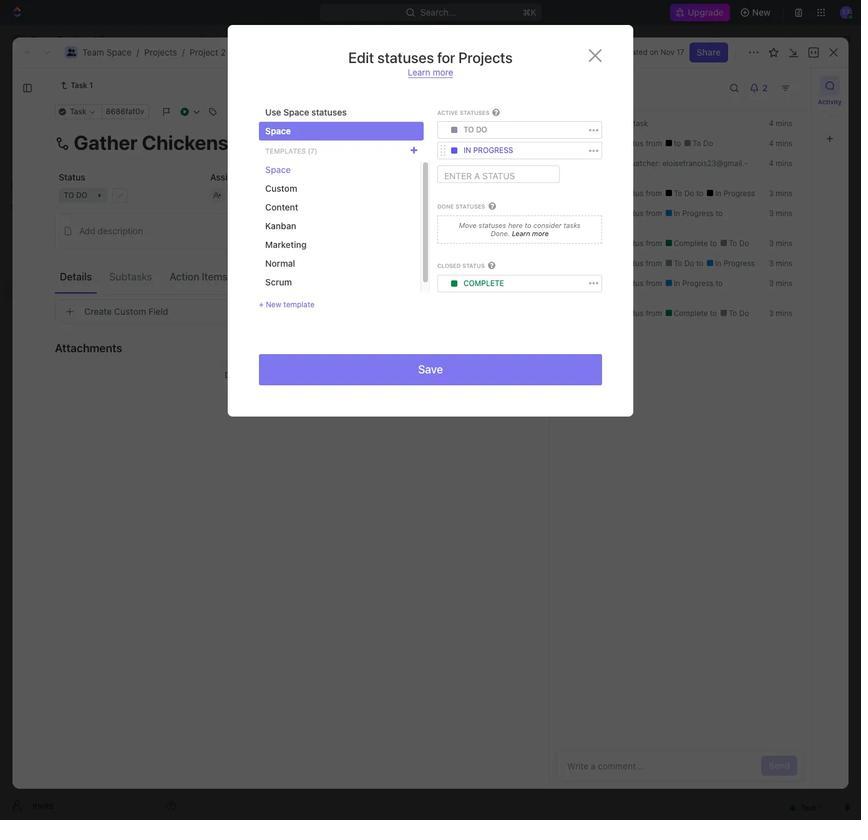 Task type: locate. For each thing, give the bounding box(es) containing it.
consider
[[534, 221, 562, 229]]

2 4 from the top
[[770, 139, 774, 148]]

statuses inside the edit statuses for projects learn more
[[378, 49, 434, 66]]

add task button up scrum
[[246, 259, 294, 274]]

progress
[[474, 146, 514, 155], [242, 176, 282, 185], [724, 189, 756, 198], [683, 209, 714, 218], [724, 259, 756, 268], [683, 279, 714, 288]]

assigned
[[210, 172, 249, 182]]

board link
[[230, 112, 257, 130]]

closed
[[438, 262, 461, 269]]

you
[[575, 119, 588, 128], [575, 139, 588, 148], [575, 209, 588, 218], [575, 239, 588, 248]]

0 horizontal spatial learn
[[408, 67, 431, 77]]

0 horizontal spatial add task
[[252, 260, 289, 271]]

statuses for edit
[[378, 49, 434, 66]]

statuses inside move statuses here to consider tasks done.
[[479, 221, 507, 229]]

2 you from the top
[[575, 139, 588, 148]]

0 vertical spatial add task button
[[764, 76, 817, 96]]

2 right "+"
[[270, 295, 275, 305]]

add task
[[772, 80, 809, 91], [252, 260, 289, 271]]

3 mins from the top
[[777, 159, 793, 168]]

task 1 down user group image
[[71, 81, 93, 90]]

1 vertical spatial 1 button
[[281, 238, 298, 250]]

team space, , element inside sidebar navigation
[[11, 242, 24, 255]]

0 vertical spatial 4
[[770, 119, 774, 128]]

1 horizontal spatial projects
[[144, 47, 177, 57]]

1 button
[[280, 216, 297, 229], [281, 238, 298, 250]]

1 vertical spatial team
[[82, 47, 104, 57]]

space up project 2
[[234, 34, 259, 45]]

0 vertical spatial add task
[[772, 80, 809, 91]]

task
[[790, 80, 809, 91], [71, 81, 87, 90], [252, 217, 271, 228], [252, 239, 271, 250], [270, 260, 289, 271]]

0 vertical spatial team
[[210, 34, 232, 45]]

team space inside tree
[[30, 243, 79, 254]]

new up automations
[[753, 7, 771, 17]]

1 button down kanban
[[281, 238, 298, 250]]

3 3 from the top
[[770, 239, 774, 248]]

0 vertical spatial new
[[753, 7, 771, 17]]

eloisefrancis23@gmail.
[[663, 159, 749, 168]]

2 changed status from from the top
[[588, 189, 665, 198]]

0 horizontal spatial team space
[[30, 243, 79, 254]]

add task up scrum
[[252, 260, 289, 271]]

you up tasks
[[575, 209, 588, 218]]

closed status
[[438, 262, 485, 269]]

1 horizontal spatial team space
[[210, 34, 259, 45]]

2 vertical spatial 4 mins
[[770, 159, 793, 168]]

1 horizontal spatial team
[[82, 47, 104, 57]]

team space link
[[194, 32, 262, 47], [82, 47, 132, 57], [30, 239, 179, 259]]

0 vertical spatial 1 button
[[280, 216, 297, 229]]

upgrade link
[[671, 4, 731, 21]]

here inside move statuses here to consider tasks done.
[[509, 221, 523, 229]]

add down task 2
[[252, 260, 268, 271]]

done statuses
[[438, 203, 486, 210]]

nov
[[661, 47, 675, 57]]

/ up home link
[[137, 47, 139, 57]]

attachments
[[55, 341, 122, 354]]

custom
[[265, 183, 298, 194], [114, 306, 146, 317]]

space up details button at left
[[54, 243, 79, 254]]

task up task 2
[[252, 217, 271, 228]]

project up board
[[217, 74, 273, 95]]

templates
[[265, 146, 306, 155]]

team space up "details"
[[30, 243, 79, 254]]

statuses
[[378, 49, 434, 66], [312, 107, 347, 117], [460, 109, 490, 116], [456, 203, 486, 210], [479, 221, 507, 229]]

project 2
[[217, 74, 291, 95]]

0 horizontal spatial new
[[266, 300, 282, 309]]

2 4 mins from the top
[[770, 139, 793, 148]]

4 3 from the top
[[770, 259, 774, 268]]

team space link up project 2
[[194, 32, 262, 47]]

new right "+"
[[266, 300, 282, 309]]

1 vertical spatial learn
[[512, 229, 531, 238]]

more down consider
[[533, 229, 549, 238]]

1 vertical spatial learn more link
[[510, 229, 549, 238]]

you left created
[[575, 119, 588, 128]]

statuses left for
[[378, 49, 434, 66]]

statuses right active
[[460, 109, 490, 116]]

2 horizontal spatial team
[[210, 34, 232, 45]]

1 vertical spatial 4 mins
[[770, 139, 793, 148]]

space right use at top left
[[284, 107, 309, 117]]

1 vertical spatial more
[[533, 229, 549, 238]]

5 changed status from from the top
[[588, 259, 665, 268]]

team up home link
[[82, 47, 104, 57]]

task 1 link
[[55, 78, 98, 93]]

0 horizontal spatial more
[[433, 67, 454, 77]]

learn more link down for
[[408, 67, 454, 78]]

sidebar navigation
[[0, 25, 187, 820]]

1 button for 1
[[280, 216, 297, 229]]

1 you from the top
[[575, 119, 588, 128]]

2 up project 2
[[221, 47, 226, 57]]

+
[[259, 300, 264, 309]]

team space, , element down spaces
[[11, 242, 24, 255]]

content
[[265, 202, 299, 212]]

1 horizontal spatial add task
[[772, 80, 809, 91]]

1 vertical spatial add
[[79, 225, 95, 236]]

drop your files here to
[[225, 370, 304, 380]]

3 from from the top
[[646, 209, 663, 218]]

0 horizontal spatial team
[[30, 243, 52, 254]]

team space up project 2 'link'
[[210, 34, 259, 45]]

1 vertical spatial task 1
[[252, 217, 277, 228]]

1 horizontal spatial new
[[753, 7, 771, 17]]

7 from from the top
[[646, 309, 663, 318]]

scrum
[[265, 277, 292, 287]]

add task button up customize
[[764, 76, 817, 96]]

team up project 2 'link'
[[210, 34, 232, 45]]

0 horizontal spatial add task button
[[246, 259, 294, 274]]

project
[[190, 47, 218, 57], [217, 74, 273, 95]]

1 horizontal spatial /
[[182, 47, 185, 57]]

Edit task name text field
[[55, 131, 500, 154]]

statuses up 'move' on the top of page
[[456, 203, 486, 210]]

save
[[419, 363, 443, 376]]

2 3 mins from the top
[[770, 209, 793, 218]]

do inside edit statuses for projects dialog
[[476, 125, 488, 134]]

1 button down content
[[280, 216, 297, 229]]

to
[[464, 125, 474, 134], [674, 139, 684, 148], [693, 139, 702, 148], [251, 172, 259, 182], [674, 189, 683, 198], [697, 189, 706, 198], [716, 209, 723, 218], [525, 221, 532, 229], [711, 239, 720, 248], [729, 239, 738, 248], [674, 259, 683, 268], [697, 259, 706, 268], [716, 279, 723, 288], [711, 309, 720, 318], [729, 309, 738, 318], [297, 370, 304, 380]]

0 horizontal spatial /
[[137, 47, 139, 57]]

use
[[265, 107, 281, 117]]

table link
[[376, 112, 401, 130]]

share
[[711, 34, 735, 45], [697, 47, 721, 57]]

new
[[753, 7, 771, 17], [266, 300, 282, 309]]

learn right done.
[[512, 229, 531, 238]]

custom up content
[[265, 183, 298, 194]]

add task up customize
[[772, 80, 809, 91]]

more down for
[[433, 67, 454, 77]]

1 vertical spatial team space, , element
[[11, 242, 24, 255]]

tree
[[5, 217, 181, 386]]

statuses up done.
[[479, 221, 507, 229]]

added watcher:
[[604, 159, 663, 168]]

6 3 mins from the top
[[770, 309, 793, 318]]

2 horizontal spatial add
[[772, 80, 788, 91]]

statuses for done
[[456, 203, 486, 210]]

do
[[476, 125, 488, 134], [704, 139, 714, 148], [685, 189, 695, 198], [740, 239, 750, 248], [685, 259, 695, 268], [740, 309, 750, 318]]

team inside sidebar navigation
[[30, 243, 52, 254]]

4
[[770, 119, 774, 128], [770, 139, 774, 148], [770, 159, 774, 168]]

assigned to
[[210, 172, 259, 182]]

tree containing team space
[[5, 217, 181, 386]]

2 vertical spatial team
[[30, 243, 52, 254]]

new inside button
[[753, 7, 771, 17]]

+ new template
[[259, 300, 315, 309]]

6 changed status from from the top
[[588, 279, 665, 288]]

inbox
[[30, 86, 52, 97]]

projects link up create
[[37, 260, 146, 280]]

1 horizontal spatial add
[[252, 260, 268, 271]]

0 vertical spatial custom
[[265, 183, 298, 194]]

marketing
[[265, 239, 307, 250]]

2 horizontal spatial projects
[[459, 49, 513, 66]]

2 changed from the top
[[590, 189, 620, 198]]

1 horizontal spatial team space, , element
[[197, 35, 207, 45]]

2 vertical spatial 4
[[770, 159, 774, 168]]

4 mins for changed status from
[[770, 139, 793, 148]]

4 mins
[[770, 119, 793, 128], [770, 139, 793, 148], [770, 159, 793, 168]]

4 mins from the top
[[777, 189, 793, 198]]

description
[[98, 225, 143, 236]]

3 you from the top
[[575, 209, 588, 218]]

1 horizontal spatial add task button
[[764, 76, 817, 96]]

team space, , element up project 2 'link'
[[197, 35, 207, 45]]

4 for changed status from
[[770, 139, 774, 148]]

8686faf0v button
[[101, 104, 149, 119]]

5 from from the top
[[646, 259, 663, 268]]

here
[[509, 221, 523, 229], [279, 370, 295, 380]]

add inside button
[[79, 225, 95, 236]]

1 horizontal spatial learn
[[512, 229, 531, 238]]

task sidebar content section
[[549, 68, 811, 789]]

0 horizontal spatial task 1
[[71, 81, 93, 90]]

automations
[[755, 34, 807, 45]]

0 horizontal spatial team space, , element
[[11, 242, 24, 255]]

team down spaces
[[30, 243, 52, 254]]

statuses up (7)
[[312, 107, 347, 117]]

1 vertical spatial here
[[279, 370, 295, 380]]

calendar
[[319, 115, 356, 126]]

1 button for 2
[[281, 238, 298, 250]]

1 vertical spatial add task
[[252, 260, 289, 271]]

projects link
[[144, 47, 177, 57], [37, 260, 146, 280]]

to inside move statuses here to consider tasks done.
[[525, 221, 532, 229]]

team
[[210, 34, 232, 45], [82, 47, 104, 57], [30, 243, 52, 254]]

5 mins from the top
[[777, 209, 793, 218]]

add up customize
[[772, 80, 788, 91]]

learn more link down consider
[[510, 229, 549, 238]]

created on nov 17
[[620, 47, 685, 57]]

in progress
[[464, 146, 514, 155], [232, 176, 282, 185], [714, 189, 756, 198], [672, 209, 716, 218], [714, 259, 756, 268], [672, 279, 716, 288]]

1 vertical spatial custom
[[114, 306, 146, 317]]

0 vertical spatial learn
[[408, 67, 431, 77]]

here right files
[[279, 370, 295, 380]]

17
[[677, 47, 685, 57]]

0 horizontal spatial add
[[79, 225, 95, 236]]

more inside the edit statuses for projects learn more
[[433, 67, 454, 77]]

1 horizontal spatial here
[[509, 221, 523, 229]]

1 vertical spatial add task button
[[246, 259, 294, 274]]

1 vertical spatial new
[[266, 300, 282, 309]]

learn more link
[[408, 67, 454, 78], [510, 229, 549, 238]]

projects link left project 2 'link'
[[144, 47, 177, 57]]

dropdown menu image
[[452, 148, 458, 154]]

tree inside sidebar navigation
[[5, 217, 181, 386]]

learn more
[[510, 229, 549, 238]]

add left the 'description'
[[79, 225, 95, 236]]

team space, , element
[[197, 35, 207, 45], [11, 242, 24, 255]]

done
[[438, 203, 454, 210]]

here up learn more
[[509, 221, 523, 229]]

/ left project 2 'link'
[[182, 47, 185, 57]]

1 horizontal spatial custom
[[265, 183, 298, 194]]

3 mins
[[770, 189, 793, 198], [770, 209, 793, 218], [770, 239, 793, 248], [770, 259, 793, 268], [770, 279, 793, 288], [770, 309, 793, 318]]

dashboards link
[[5, 124, 181, 144]]

details button
[[55, 265, 97, 288]]

0 vertical spatial learn more link
[[408, 67, 454, 78]]

0 vertical spatial 4 mins
[[770, 119, 793, 128]]

progress inside edit statuses for projects dialog
[[474, 146, 514, 155]]

/
[[137, 47, 139, 57], [182, 47, 185, 57]]

1
[[89, 81, 93, 90], [273, 217, 277, 228], [291, 217, 295, 227], [293, 239, 296, 249]]

automations button
[[749, 31, 813, 49]]

kanban
[[265, 220, 297, 231]]

complete
[[582, 219, 618, 228], [672, 239, 711, 248], [582, 289, 618, 298], [672, 309, 711, 318]]

favorites
[[10, 181, 43, 190]]

4 mins for added watcher:
[[770, 159, 793, 168]]

1 vertical spatial team space
[[30, 243, 79, 254]]

dropdown menu image
[[452, 127, 458, 133]]

0 vertical spatial team space, , element
[[197, 35, 207, 45]]

3 4 from the top
[[770, 159, 774, 168]]

share right "17"
[[697, 47, 721, 57]]

more
[[433, 67, 454, 77], [533, 229, 549, 238]]

space down the templates
[[265, 164, 291, 175]]

add task for the rightmost add task button
[[772, 80, 809, 91]]

task 1 up task 2
[[252, 217, 277, 228]]

share down upgrade
[[711, 34, 735, 45]]

0 vertical spatial here
[[509, 221, 523, 229]]

2 up use at top left
[[277, 74, 287, 95]]

you up clickbot
[[575, 139, 588, 148]]

0 vertical spatial more
[[433, 67, 454, 77]]

action
[[170, 271, 199, 282]]

add task button
[[764, 76, 817, 96], [246, 259, 294, 274]]

Search tasks... text field
[[706, 142, 831, 161]]

learn up gantt link
[[408, 67, 431, 77]]

projects for for
[[459, 49, 513, 66]]

action items
[[170, 271, 228, 282]]

0 vertical spatial team space
[[210, 34, 259, 45]]

custom left field
[[114, 306, 146, 317]]

3 4 mins from the top
[[770, 159, 793, 168]]

0 horizontal spatial projects
[[37, 264, 70, 275]]

1 changed status from from the top
[[588, 139, 665, 148]]

you down tasks
[[575, 239, 588, 248]]

use space statuses
[[265, 107, 347, 117]]

1 vertical spatial 4
[[770, 139, 774, 148]]

projects inside the edit statuses for projects learn more
[[459, 49, 513, 66]]

task down user group image
[[71, 81, 87, 90]]

project up project 2
[[190, 47, 218, 57]]

0 horizontal spatial here
[[279, 370, 295, 380]]

2 down templates (7)
[[297, 176, 301, 185]]

2
[[221, 47, 226, 57], [277, 74, 287, 95], [297, 176, 301, 185], [273, 239, 278, 250], [270, 295, 275, 305]]

6 from from the top
[[646, 279, 663, 288]]

new button
[[736, 2, 779, 22]]

0 horizontal spatial learn more link
[[408, 67, 454, 78]]

0 horizontal spatial custom
[[114, 306, 146, 317]]



Task type: describe. For each thing, give the bounding box(es) containing it.
8 mins from the top
[[777, 279, 793, 288]]

home link
[[5, 61, 181, 81]]

4 you from the top
[[575, 239, 588, 248]]

save button
[[259, 354, 603, 385]]

1 mins from the top
[[777, 119, 793, 128]]

3 changed status from from the top
[[588, 209, 665, 218]]

project 2 link
[[190, 47, 226, 57]]

created
[[620, 47, 648, 57]]

add task for the bottom add task button
[[252, 260, 289, 271]]

custom inside button
[[114, 306, 146, 317]]

send
[[770, 760, 791, 771]]

space down use at top left
[[265, 126, 291, 136]]

field
[[149, 306, 168, 317]]

7 changed from the top
[[590, 309, 620, 318]]

2 vertical spatial add
[[252, 260, 268, 271]]

5 changed from the top
[[590, 259, 620, 268]]

1 3 mins from the top
[[770, 189, 793, 198]]

0 vertical spatial share
[[711, 34, 735, 45]]

1 / from the left
[[137, 47, 139, 57]]

watcher:
[[630, 159, 661, 168]]

subtasks button
[[104, 265, 157, 288]]

share button down upgrade
[[704, 30, 743, 50]]

board
[[233, 115, 257, 126]]

com
[[575, 159, 749, 178]]

2 3 from the top
[[770, 209, 774, 218]]

for
[[438, 49, 456, 66]]

0 vertical spatial project
[[190, 47, 218, 57]]

add description button
[[59, 221, 496, 241]]

hide button
[[643, 144, 670, 159]]

1 4 from the top
[[770, 119, 774, 128]]

5 3 mins from the top
[[770, 279, 793, 288]]

user group image
[[67, 49, 76, 56]]

hide
[[648, 146, 665, 156]]

team space / projects / project 2
[[82, 47, 226, 57]]

edit statuses for projects dialog
[[228, 25, 634, 417]]

table
[[379, 115, 401, 126]]

template
[[284, 300, 315, 309]]

7 changed status from from the top
[[588, 309, 665, 318]]

task
[[634, 119, 649, 128]]

2 down kanban
[[273, 239, 278, 250]]

statuses for active
[[460, 109, 490, 116]]

task 2
[[252, 239, 278, 250]]

1 3 from the top
[[770, 189, 774, 198]]

0 vertical spatial add
[[772, 80, 788, 91]]

in inside edit statuses for projects dialog
[[464, 146, 472, 155]]

projects inside projects link
[[37, 264, 70, 275]]

you created this task
[[575, 119, 649, 128]]

1 vertical spatial projects link
[[37, 260, 146, 280]]

active
[[438, 109, 459, 116]]

activity
[[819, 98, 843, 106]]

templates (7)
[[265, 146, 318, 155]]

1 vertical spatial project
[[217, 74, 273, 95]]

1 from from the top
[[646, 139, 663, 148]]

spaces
[[10, 202, 36, 212]]

4 for added watcher:
[[770, 159, 774, 168]]

1 horizontal spatial more
[[533, 229, 549, 238]]

done.
[[491, 229, 510, 238]]

details
[[60, 271, 92, 282]]

create custom field button
[[55, 299, 500, 324]]

normal
[[265, 258, 295, 269]]

favorites button
[[5, 179, 48, 194]]

edit
[[349, 49, 374, 66]]

0 vertical spatial task 1
[[71, 81, 93, 90]]

task sidebar navigation tab list
[[817, 76, 844, 149]]

complete
[[464, 278, 504, 288]]

1 horizontal spatial task 1
[[252, 217, 277, 228]]

task up scrum
[[270, 260, 289, 271]]

1 changed from the top
[[590, 139, 620, 148]]

9 mins from the top
[[777, 309, 793, 318]]

to do inside edit statuses for projects dialog
[[464, 125, 488, 134]]

statuses for move
[[479, 221, 507, 229]]

status inside dialog
[[463, 262, 485, 269]]

6 mins from the top
[[777, 239, 793, 248]]

0 vertical spatial projects link
[[144, 47, 177, 57]]

team space link up home link
[[82, 47, 132, 57]]

4 changed from the top
[[590, 239, 620, 248]]

7 mins from the top
[[777, 259, 793, 268]]

move statuses here to consider tasks done.
[[459, 221, 581, 238]]

customize
[[756, 115, 799, 126]]

on
[[650, 47, 659, 57]]

gantt
[[424, 115, 447, 126]]

team space link down add description
[[30, 239, 179, 259]]

6 3 from the top
[[770, 309, 774, 318]]

(7)
[[308, 146, 318, 155]]

projects for /
[[144, 47, 177, 57]]

clickbot
[[575, 159, 604, 168]]

space inside sidebar navigation
[[54, 243, 79, 254]]

Enter a status text field
[[445, 166, 553, 183]]

subtasks
[[109, 271, 152, 282]]

custom inside edit statuses for projects dialog
[[265, 183, 298, 194]]

8686faf0v
[[106, 107, 144, 116]]

gantt link
[[422, 112, 447, 130]]

tasks
[[564, 221, 581, 229]]

4 from from the top
[[646, 239, 663, 248]]

1 4 mins from the top
[[770, 119, 793, 128]]

created
[[590, 119, 617, 128]]

1 vertical spatial share
[[697, 47, 721, 57]]

search...
[[421, 7, 456, 17]]

drop
[[225, 370, 242, 380]]

calendar link
[[316, 112, 356, 130]]

⌘k
[[523, 7, 537, 17]]

create custom field
[[84, 306, 168, 317]]

edit statuses for projects learn more
[[349, 49, 513, 77]]

list link
[[278, 112, 296, 130]]

attachments button
[[55, 333, 500, 363]]

2 / from the left
[[182, 47, 185, 57]]

added
[[606, 159, 628, 168]]

5 3 from the top
[[770, 279, 774, 288]]

create
[[84, 306, 112, 317]]

new inside edit statuses for projects dialog
[[266, 300, 282, 309]]

files
[[262, 370, 277, 380]]

space up home link
[[107, 47, 132, 57]]

dashboards
[[30, 129, 78, 139]]

1 horizontal spatial learn more link
[[510, 229, 549, 238]]

action items button
[[165, 265, 233, 288]]

share button right "17"
[[690, 42, 729, 62]]

task left task sidebar navigation tab list
[[790, 80, 809, 91]]

3 3 mins from the top
[[770, 239, 793, 248]]

inbox link
[[5, 82, 181, 102]]

2 mins from the top
[[777, 139, 793, 148]]

2 from from the top
[[646, 189, 663, 198]]

items
[[202, 271, 228, 282]]

in progress inside edit statuses for projects dialog
[[464, 146, 514, 155]]

status
[[59, 172, 85, 182]]

6 changed from the top
[[590, 279, 620, 288]]

customize button
[[739, 112, 803, 130]]

move
[[459, 221, 477, 229]]

learn inside the edit statuses for projects learn more
[[408, 67, 431, 77]]

upgrade
[[688, 7, 724, 17]]

4 changed status from from the top
[[588, 239, 665, 248]]

add description
[[79, 225, 143, 236]]

4 3 mins from the top
[[770, 259, 793, 268]]

task down kanban
[[252, 239, 271, 250]]

your
[[244, 370, 260, 380]]

eloisefrancis23@gmail. com
[[575, 159, 749, 178]]

3 changed from the top
[[590, 209, 620, 218]]

active statuses
[[438, 109, 490, 116]]



Task type: vqa. For each thing, say whether or not it's contained in the screenshot.


